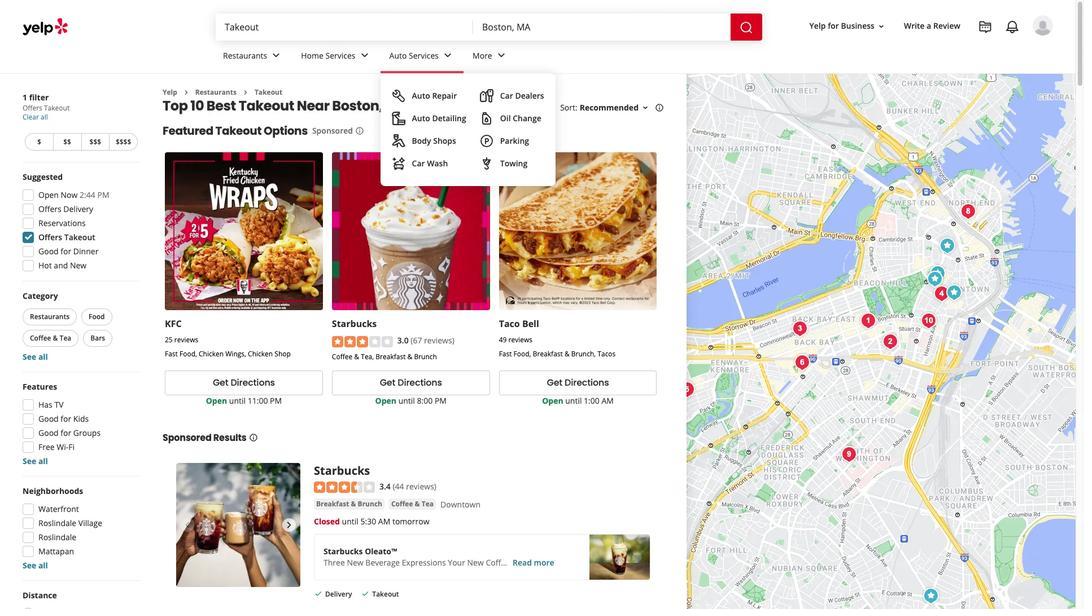 Task type: describe. For each thing, give the bounding box(es) containing it.
tv
[[54, 400, 64, 411]]

now
[[61, 190, 78, 200]]

breakfast & brunch link
[[314, 499, 385, 511]]

see all button for has tv
[[23, 456, 48, 467]]

wings,
[[225, 350, 246, 359]]

restaurants button
[[23, 309, 77, 326]]

24 parking v2 image
[[480, 134, 493, 148]]

car dealers link
[[475, 85, 549, 107]]

group containing suggested
[[19, 172, 140, 275]]

towing
[[500, 158, 528, 169]]

yelp for business button
[[805, 16, 890, 36]]

business categories element
[[214, 41, 1053, 186]]

write a review link
[[900, 16, 965, 36]]

1 vertical spatial delivery
[[325, 590, 352, 600]]

repair
[[432, 90, 457, 101]]

coffee & tea button inside group
[[23, 330, 79, 347]]

groups
[[73, 428, 101, 439]]

offers for offers takeout
[[38, 232, 62, 243]]

open until 1:00 am
[[542, 396, 614, 406]]

good for good for dinner
[[38, 246, 59, 257]]

menu inside business categories "element"
[[380, 73, 555, 186]]

$$$
[[90, 137, 101, 147]]

24 auto detailing v2 image
[[392, 112, 405, 125]]

directions for taco
[[565, 377, 609, 390]]

features
[[23, 382, 57, 392]]

tomorrow
[[392, 517, 430, 527]]

reviews) for 3.4 (44 reviews)
[[406, 481, 436, 492]]

pm for kfc
[[270, 396, 282, 406]]

3.4 (44 reviews)
[[379, 481, 436, 492]]

free
[[38, 442, 55, 453]]

offers inside 1 filter offers takeout clear all
[[23, 103, 42, 113]]

greco image
[[789, 318, 811, 340]]

(44
[[393, 481, 404, 492]]

open now 2:44 pm
[[38, 190, 109, 200]]

roslindale village
[[38, 518, 102, 529]]

Find text field
[[225, 21, 464, 33]]

$$$ button
[[81, 133, 109, 151]]

1 chicken from the left
[[199, 350, 224, 359]]

car wash link
[[387, 152, 471, 175]]

mike & patty's - boston image
[[879, 331, 902, 353]]

taco bell image
[[943, 281, 965, 304]]

1 vertical spatial restaurants
[[195, 88, 237, 97]]

see for has tv
[[23, 456, 36, 467]]

8:00
[[417, 396, 433, 406]]

home services
[[301, 50, 355, 61]]

good for good for kids
[[38, 414, 59, 425]]

and
[[54, 260, 68, 271]]

see all for has tv
[[23, 456, 48, 467]]

for for groups
[[61, 428, 71, 439]]

24 body shop v2 image
[[392, 134, 405, 148]]

takeout inside group
[[64, 232, 95, 243]]

breakfast inside button
[[316, 500, 349, 509]]

featured takeout options
[[163, 123, 308, 139]]

brunch inside button
[[358, 500, 382, 509]]

has
[[38, 400, 52, 411]]

& left tea,
[[354, 352, 359, 362]]

restaurants inside button
[[30, 312, 69, 322]]

16 chevron down v2 image
[[877, 22, 886, 31]]

top 10 best takeout near boston, massachusetts
[[163, 97, 490, 115]]

3.4 star rating image
[[314, 482, 375, 494]]

fast inside taco bell 49 reviews fast food, breakfast & brunch, tacos
[[499, 350, 512, 359]]

distance option group
[[19, 591, 140, 610]]

3.4
[[379, 481, 391, 492]]

all spice image
[[838, 444, 860, 466]]

filter
[[29, 92, 49, 103]]

fi
[[68, 442, 75, 453]]

car wash
[[412, 158, 448, 169]]

takeout link
[[255, 88, 282, 97]]

village
[[78, 518, 102, 529]]

change
[[513, 113, 541, 124]]

body shops link
[[387, 130, 471, 152]]

massachusetts
[[386, 97, 490, 115]]

food, inside kfc 25 reviews fast food, chicken wings, chicken shop
[[180, 350, 197, 359]]

$$
[[63, 137, 71, 147]]

am for 5:30
[[378, 517, 390, 527]]

1 vertical spatial starbucks link
[[314, 463, 370, 479]]

open for starbucks
[[375, 396, 396, 406]]

coffee down (44
[[391, 500, 413, 509]]

user actions element
[[800, 14, 1069, 84]]

wi-
[[57, 442, 68, 453]]

tea,
[[361, 352, 374, 362]]

oleato™
[[365, 547, 397, 557]]

all inside 1 filter offers takeout clear all
[[41, 112, 48, 122]]

more
[[473, 50, 492, 61]]

get for kfc
[[213, 377, 228, 390]]

directions for kfc
[[231, 377, 275, 390]]

10
[[190, 97, 204, 115]]

good for dinner
[[38, 246, 98, 257]]

results
[[213, 432, 246, 445]]

for for dinner
[[61, 246, 71, 257]]

24 chevron down v2 image for auto services
[[441, 49, 455, 62]]

bars button
[[83, 330, 112, 347]]

clear
[[23, 112, 39, 122]]

1 horizontal spatial coffee & tea button
[[389, 499, 436, 511]]

until for starbucks
[[398, 396, 415, 406]]

towing link
[[475, 152, 549, 175]]

body shops
[[412, 136, 456, 146]]

mattapan
[[38, 547, 74, 557]]

oil change
[[500, 113, 541, 124]]

none field near
[[482, 21, 722, 33]]

auto for auto repair
[[412, 90, 430, 101]]

breakfast & brunch button
[[314, 499, 385, 511]]

three
[[324, 558, 345, 569]]

fast inside kfc 25 reviews fast food, chicken wings, chicken shop
[[165, 350, 178, 359]]

until down breakfast & brunch button
[[342, 517, 358, 527]]

coffee & tea link
[[389, 499, 436, 511]]

tacos
[[598, 350, 616, 359]]

taco
[[499, 318, 520, 330]]

am for 1:00
[[602, 396, 614, 406]]

map region
[[656, 0, 1084, 610]]

get directions for starbucks
[[380, 377, 442, 390]]

24 oil change v2 image
[[480, 112, 493, 125]]

brunch,
[[571, 350, 596, 359]]

get directions link for kfc
[[165, 371, 323, 396]]

until for kfc
[[229, 396, 246, 406]]

taco bell link
[[499, 318, 539, 330]]

25
[[165, 336, 173, 345]]

recommended
[[580, 102, 639, 113]]

1 filter offers takeout clear all
[[23, 92, 70, 122]]

3.0 (67 reviews)
[[397, 336, 454, 346]]

auto services
[[389, 50, 439, 61]]

open for taco bell
[[542, 396, 563, 406]]

open for kfc
[[206, 396, 227, 406]]

restaurants link inside business categories "element"
[[214, 41, 292, 73]]

hot
[[38, 260, 52, 271]]

starbucks oleato™
[[324, 547, 397, 557]]

16 chevron right v2 image for restaurants
[[182, 88, 191, 97]]

16 checkmark v2 image for takeout
[[361, 590, 370, 599]]

2 chicken from the left
[[248, 350, 273, 359]]

open until 11:00 pm
[[206, 396, 282, 406]]

0 vertical spatial 16 info v2 image
[[355, 127, 364, 136]]

good for good for groups
[[38, 428, 59, 439]]

kfc 25 reviews fast food, chicken wings, chicken shop
[[165, 318, 291, 359]]

3 star rating image
[[332, 336, 393, 348]]

open inside group
[[38, 190, 59, 200]]

1 horizontal spatial breakfast
[[376, 352, 406, 362]]

1
[[23, 92, 27, 103]]

has tv
[[38, 400, 64, 411]]

see for waterfront
[[23, 561, 36, 571]]

group containing features
[[19, 382, 140, 468]]

services for home services
[[326, 50, 355, 61]]

get directions link for starbucks
[[332, 371, 490, 396]]

pm inside group
[[97, 190, 109, 200]]

24 auto repair v2 image
[[392, 89, 405, 103]]

yelp for "yelp" link
[[163, 88, 177, 97]]

yelp for business
[[810, 21, 875, 31]]

2 directions from the left
[[398, 377, 442, 390]]

all for neighborhoods
[[38, 561, 48, 571]]

auto for auto detailing
[[412, 113, 430, 124]]

home
[[301, 50, 324, 61]]

16 chevron down v2 image
[[641, 103, 650, 113]]

1 see from the top
[[23, 352, 36, 363]]

0 vertical spatial starbucks link
[[332, 318, 377, 330]]

auto repair link
[[387, 85, 471, 107]]

(67
[[411, 336, 422, 346]]

more
[[534, 558, 554, 569]]

suggested
[[23, 172, 63, 182]]

auto services link
[[380, 41, 464, 73]]

parking
[[500, 136, 529, 146]]

11:00
[[248, 396, 268, 406]]

16 checkmark v2 image for delivery
[[314, 590, 323, 599]]

recommended button
[[580, 102, 650, 113]]

services for auto services
[[409, 50, 439, 61]]

group containing category
[[20, 291, 140, 363]]

home services link
[[292, 41, 380, 73]]



Task type: locate. For each thing, give the bounding box(es) containing it.
see all button for waterfront
[[23, 561, 48, 571]]

business
[[841, 21, 875, 31]]

food, down taco bell 'link'
[[514, 350, 531, 359]]

all up features on the left
[[38, 352, 48, 363]]

0 horizontal spatial get directions
[[213, 377, 275, 390]]

get down coffee & tea, breakfast & brunch
[[380, 377, 395, 390]]

good up hot
[[38, 246, 59, 257]]

see all up features on the left
[[23, 352, 48, 363]]

car right 24 car dealer v2 icon
[[500, 90, 513, 101]]

yelp left business at the right of page
[[810, 21, 826, 31]]

new
[[70, 260, 87, 271], [347, 558, 363, 569], [467, 558, 484, 569]]

starbucks up 3 star rating image
[[332, 318, 377, 330]]

until for taco bell
[[565, 396, 582, 406]]

kfc link
[[165, 318, 182, 330]]

wow tikka image
[[676, 379, 698, 401]]

0 vertical spatial coffee & tea
[[30, 334, 71, 343]]

24 chevron down v2 image inside auto services link
[[441, 49, 455, 62]]

moon & flower house -boston image
[[917, 310, 940, 332]]

dealers
[[515, 90, 544, 101]]

Near text field
[[482, 21, 722, 33]]

reviews right '25'
[[174, 336, 198, 345]]

2 see all from the top
[[23, 456, 48, 467]]

24 chevron down v2 image for home services
[[358, 49, 371, 62]]

see all for waterfront
[[23, 561, 48, 571]]

2 good from the top
[[38, 414, 59, 425]]

1 horizontal spatial reviews
[[508, 336, 532, 345]]

1 horizontal spatial yelp
[[810, 21, 826, 31]]

good down has tv on the left bottom of the page
[[38, 414, 59, 425]]

menu
[[380, 73, 555, 186]]

bacco's fine foods image
[[857, 310, 879, 332]]

0 horizontal spatial am
[[378, 517, 390, 527]]

24 chevron down v2 image left 'home'
[[269, 49, 283, 62]]

get directions
[[213, 377, 275, 390], [380, 377, 442, 390], [547, 377, 609, 390]]

1 reviews from the left
[[174, 336, 198, 345]]

$
[[37, 137, 41, 147]]

2 vertical spatial auto
[[412, 113, 430, 124]]

review
[[933, 21, 961, 31]]

auto detailing
[[412, 113, 466, 124]]

tea down restaurants button
[[60, 334, 71, 343]]

sponsored for sponsored results
[[163, 432, 212, 445]]

0 horizontal spatial breakfast
[[316, 500, 349, 509]]

open up the sponsored results
[[206, 396, 227, 406]]

1 24 chevron down v2 image from the left
[[269, 49, 283, 62]]

am right 1:00
[[602, 396, 614, 406]]

24 car dealer v2 image
[[480, 89, 493, 103]]

restaurants inside business categories "element"
[[223, 50, 267, 61]]

open down suggested
[[38, 190, 59, 200]]

offers down reservations
[[38, 232, 62, 243]]

get directions for taco bell
[[547, 377, 609, 390]]

starbucks image
[[924, 268, 946, 291]]

services right 'home'
[[326, 50, 355, 61]]

good
[[38, 246, 59, 257], [38, 414, 59, 425], [38, 428, 59, 439]]

fast
[[165, 350, 178, 359], [499, 350, 512, 359]]

0 vertical spatial good
[[38, 246, 59, 257]]

coffee
[[30, 334, 51, 343], [332, 352, 353, 362], [391, 500, 413, 509], [486, 558, 510, 569]]

0 vertical spatial am
[[602, 396, 614, 406]]

coffee & tea up "tomorrow"
[[391, 500, 434, 509]]

brunch down the 3.0 (67 reviews)
[[414, 352, 437, 362]]

starbucks image
[[936, 235, 959, 257]]

16 chevron right v2 image
[[182, 88, 191, 97], [241, 88, 250, 97]]

2 get directions from the left
[[380, 377, 442, 390]]

1 vertical spatial am
[[378, 517, 390, 527]]

boston,
[[332, 97, 383, 115]]

1 horizontal spatial 16 chevron right v2 image
[[241, 88, 250, 97]]

new right your
[[467, 558, 484, 569]]

until left 1:00
[[565, 396, 582, 406]]

1 horizontal spatial pm
[[270, 396, 282, 406]]

0 vertical spatial tea
[[60, 334, 71, 343]]

1 vertical spatial see
[[23, 456, 36, 467]]

2 24 chevron down v2 image from the left
[[495, 49, 508, 62]]

0 vertical spatial auto
[[389, 50, 407, 61]]

2 horizontal spatial directions
[[565, 377, 609, 390]]

brunch up 5:30
[[358, 500, 382, 509]]

detailing
[[432, 113, 466, 124]]

car for car dealers
[[500, 90, 513, 101]]

2 food, from the left
[[514, 350, 531, 359]]

2 get directions link from the left
[[332, 371, 490, 396]]

good up free
[[38, 428, 59, 439]]

0 horizontal spatial get
[[213, 377, 228, 390]]

& inside coffee & tea link
[[415, 500, 420, 509]]

& down restaurants button
[[53, 334, 58, 343]]

a
[[927, 21, 931, 31]]

get directions for kfc
[[213, 377, 275, 390]]

next image
[[282, 519, 296, 532]]

get directions link for taco bell
[[499, 371, 657, 396]]

1 get from the left
[[213, 377, 228, 390]]

am right 5:30
[[378, 517, 390, 527]]

1 16 chevron right v2 image from the left
[[182, 88, 191, 97]]

breakfast up closed
[[316, 500, 349, 509]]

coffee down restaurants button
[[30, 334, 51, 343]]

takeout inside 1 filter offers takeout clear all
[[44, 103, 70, 113]]

restaurants link up the takeout link
[[214, 41, 292, 73]]

& up "tomorrow"
[[415, 500, 420, 509]]

0 horizontal spatial none field
[[225, 21, 464, 33]]

3 good from the top
[[38, 428, 59, 439]]

bars
[[90, 334, 105, 343]]

starbucks up 3.4 star rating image
[[314, 463, 370, 479]]

yelp left 10
[[163, 88, 177, 97]]

3 directions from the left
[[565, 377, 609, 390]]

your
[[448, 558, 465, 569]]

sponsored results
[[163, 432, 246, 445]]

breakfast inside taco bell 49 reviews fast food, breakfast & brunch, tacos
[[533, 350, 563, 359]]

auto repair
[[412, 90, 457, 101]]

reservations
[[38, 218, 86, 229]]

16 chevron right v2 image right "yelp" link
[[182, 88, 191, 97]]

2 horizontal spatial pm
[[435, 396, 447, 406]]

starbucks for starbucks oleato™
[[324, 547, 363, 557]]

1 vertical spatial see all
[[23, 456, 48, 467]]

24 chevron down v2 image right auto services
[[441, 49, 455, 62]]

auto for auto services
[[389, 50, 407, 61]]

auto up body
[[412, 113, 430, 124]]

0 horizontal spatial reviews
[[174, 336, 198, 345]]

0 horizontal spatial brunch
[[358, 500, 382, 509]]

tea inside group
[[60, 334, 71, 343]]

1 horizontal spatial brunch
[[414, 352, 437, 362]]

1 vertical spatial sponsored
[[163, 432, 212, 445]]

waterfront
[[38, 504, 79, 515]]

1 get directions from the left
[[213, 377, 275, 390]]

16 info v2 image
[[355, 127, 364, 136], [249, 433, 258, 442]]

2 none field from the left
[[482, 21, 722, 33]]

for down offers takeout in the left of the page
[[61, 246, 71, 257]]

food button
[[81, 309, 112, 326]]

expressions
[[402, 558, 446, 569]]

$ button
[[25, 133, 53, 151]]

1 horizontal spatial fast
[[499, 350, 512, 359]]

get up open until 1:00 am
[[547, 377, 562, 390]]

read more
[[513, 558, 554, 569]]

get directions up open until 1:00 am
[[547, 377, 609, 390]]

1 horizontal spatial car
[[500, 90, 513, 101]]

1 vertical spatial reviews)
[[406, 481, 436, 492]]

directions
[[231, 377, 275, 390], [398, 377, 442, 390], [565, 377, 609, 390]]

see all down mattapan
[[23, 561, 48, 571]]

2 16 chevron right v2 image from the left
[[241, 88, 250, 97]]

offers down filter
[[23, 103, 42, 113]]

0 vertical spatial see
[[23, 352, 36, 363]]

delivery down open now 2:44 pm
[[63, 204, 93, 215]]

0 horizontal spatial services
[[326, 50, 355, 61]]

1 none field from the left
[[225, 21, 464, 33]]

1 see all from the top
[[23, 352, 48, 363]]

all
[[41, 112, 48, 122], [38, 352, 48, 363], [38, 456, 48, 467], [38, 561, 48, 571]]

projects image
[[979, 20, 992, 34]]

sort:
[[560, 102, 577, 113]]

roslindale for roslindale
[[38, 532, 76, 543]]

starbucks for starbucks link to the bottom
[[314, 463, 370, 479]]

sponsored for sponsored
[[312, 126, 353, 136]]

2 16 checkmark v2 image from the left
[[361, 590, 370, 599]]

1 see all button from the top
[[23, 352, 48, 363]]

new down dinner
[[70, 260, 87, 271]]

1 vertical spatial good
[[38, 414, 59, 425]]

brad k. image
[[1033, 15, 1053, 36]]

see all down free
[[23, 456, 48, 467]]

0 horizontal spatial 16 checkmark v2 image
[[314, 590, 323, 599]]

reviews) for 3.0 (67 reviews)
[[424, 336, 454, 346]]

& left the brunch,
[[565, 350, 570, 359]]

0 vertical spatial brunch
[[414, 352, 437, 362]]

oil change link
[[475, 107, 549, 130]]

0 horizontal spatial yelp
[[163, 88, 177, 97]]

1 24 chevron down v2 image from the left
[[358, 49, 371, 62]]

pm right 11:00 on the left bottom of the page
[[270, 396, 282, 406]]

1 food, from the left
[[180, 350, 197, 359]]

notifications image
[[1006, 20, 1019, 34]]

restaurants up the takeout link
[[223, 50, 267, 61]]

1 vertical spatial tea
[[422, 500, 434, 509]]

fast down '25'
[[165, 350, 178, 359]]

1 directions from the left
[[231, 377, 275, 390]]

0 vertical spatial see all
[[23, 352, 48, 363]]

2 horizontal spatial get directions link
[[499, 371, 657, 396]]

closed
[[314, 517, 340, 527]]

group containing neighborhoods
[[19, 486, 140, 572]]

1 16 checkmark v2 image from the left
[[314, 590, 323, 599]]

coffee & tea button up "tomorrow"
[[389, 499, 436, 511]]

1 horizontal spatial 16 checkmark v2 image
[[361, 590, 370, 599]]

0 horizontal spatial pm
[[97, 190, 109, 200]]

2 roslindale from the top
[[38, 532, 76, 543]]

2 vertical spatial see all button
[[23, 561, 48, 571]]

menu containing auto repair
[[380, 73, 555, 186]]

1 get directions link from the left
[[165, 371, 323, 396]]

dinner
[[73, 246, 98, 257]]

sponsored down "top 10 best takeout near boston, massachusetts"
[[312, 126, 353, 136]]

until left 11:00 on the left bottom of the page
[[229, 396, 246, 406]]

starbucks for the topmost starbucks link
[[332, 318, 377, 330]]

roslindale for roslindale village
[[38, 518, 76, 529]]

2 get from the left
[[380, 377, 395, 390]]

get directions link down coffee & tea, breakfast & brunch
[[332, 371, 490, 396]]

restaurants
[[223, 50, 267, 61], [195, 88, 237, 97], [30, 312, 69, 322]]

0 horizontal spatial tea
[[60, 334, 71, 343]]

24 chevron down v2 image inside more link
[[495, 49, 508, 62]]

49
[[499, 336, 507, 345]]

1 horizontal spatial chicken
[[248, 350, 273, 359]]

starbucks link up 3 star rating image
[[332, 318, 377, 330]]

get directions link down the brunch,
[[499, 371, 657, 396]]

3 see from the top
[[23, 561, 36, 571]]

for for kids
[[61, 414, 71, 425]]

2 24 chevron down v2 image from the left
[[441, 49, 455, 62]]

offers delivery
[[38, 204, 93, 215]]

get directions link down wings,
[[165, 371, 323, 396]]

takeout
[[255, 88, 282, 97], [239, 97, 294, 115], [44, 103, 70, 113], [215, 123, 262, 139], [64, 232, 95, 243], [372, 590, 399, 600]]

2 horizontal spatial breakfast
[[533, 350, 563, 359]]

reviews) up coffee & tea link
[[406, 481, 436, 492]]

offers up reservations
[[38, 204, 61, 215]]

16 checkmark v2 image
[[314, 590, 323, 599], [361, 590, 370, 599]]

3 get directions from the left
[[547, 377, 609, 390]]

coffee & tea down restaurants button
[[30, 334, 71, 343]]

delivery down the three
[[325, 590, 352, 600]]

16 info v2 image
[[655, 103, 664, 112]]

1 vertical spatial starbucks
[[314, 463, 370, 479]]

oil
[[500, 113, 511, 124]]

for
[[828, 21, 839, 31], [61, 246, 71, 257], [61, 414, 71, 425], [61, 428, 71, 439]]

services up auto repair link
[[409, 50, 439, 61]]

2 see from the top
[[23, 456, 36, 467]]

2:44
[[80, 190, 95, 200]]

1 vertical spatial car
[[412, 158, 425, 169]]

1 vertical spatial offers
[[38, 204, 61, 215]]

pressed cafe image
[[791, 352, 813, 374]]

starbucks link
[[332, 318, 377, 330], [314, 463, 370, 479]]

sponsored
[[312, 126, 353, 136], [163, 432, 212, 445]]

0 horizontal spatial food,
[[180, 350, 197, 359]]

kfc image
[[920, 585, 942, 608]]

2 vertical spatial good
[[38, 428, 59, 439]]

0 horizontal spatial 24 chevron down v2 image
[[358, 49, 371, 62]]

24 chevron down v2 image down find "field"
[[358, 49, 371, 62]]

get directions up open until 8:00 pm
[[380, 377, 442, 390]]

2 vertical spatial see all
[[23, 561, 48, 571]]

reviews inside kfc 25 reviews fast food, chicken wings, chicken shop
[[174, 336, 198, 345]]

get up the open until 11:00 pm
[[213, 377, 228, 390]]

chicken left shop
[[248, 350, 273, 359]]

reviews) right (67
[[424, 336, 454, 346]]

see up features on the left
[[23, 352, 36, 363]]

24 chevron down v2 image inside home services link
[[358, 49, 371, 62]]

auto
[[389, 50, 407, 61], [412, 90, 430, 101], [412, 113, 430, 124]]

body
[[412, 136, 431, 146]]

see all button down free
[[23, 456, 48, 467]]

restaurants down category
[[30, 312, 69, 322]]

see all button down mattapan
[[23, 561, 48, 571]]

0 vertical spatial see all button
[[23, 352, 48, 363]]

slideshow element
[[176, 463, 300, 588]]

offers
[[23, 103, 42, 113], [38, 204, 61, 215], [38, 232, 62, 243]]

coffee down 3 star rating image
[[332, 352, 353, 362]]

see up distance
[[23, 561, 36, 571]]

starbucks link up 3.4 star rating image
[[314, 463, 370, 479]]

0 vertical spatial reviews)
[[424, 336, 454, 346]]

1 horizontal spatial sponsored
[[312, 126, 353, 136]]

car dealers
[[500, 90, 544, 101]]

sponsored left "results"
[[163, 432, 212, 445]]

0 horizontal spatial chicken
[[199, 350, 224, 359]]

0 vertical spatial restaurants
[[223, 50, 267, 61]]

None search field
[[216, 14, 765, 41]]

directions up 8:00
[[398, 377, 442, 390]]

pm for starbucks
[[435, 396, 447, 406]]

offers for offers delivery
[[38, 204, 61, 215]]

auto right 24 auto repair v2 "image"
[[412, 90, 430, 101]]

1 horizontal spatial coffee & tea
[[391, 500, 434, 509]]

1 vertical spatial coffee & tea
[[391, 500, 434, 509]]

0 horizontal spatial car
[[412, 158, 425, 169]]

read
[[513, 558, 532, 569]]

for up good for groups
[[61, 414, 71, 425]]

food, down kfc link
[[180, 350, 197, 359]]

all right "clear"
[[41, 112, 48, 122]]

0 horizontal spatial sponsored
[[163, 432, 212, 445]]

open left 8:00
[[375, 396, 396, 406]]

3 see all button from the top
[[23, 561, 48, 571]]

top
[[163, 97, 188, 115]]

1 vertical spatial auto
[[412, 90, 430, 101]]

1 horizontal spatial get
[[380, 377, 395, 390]]

all down mattapan
[[38, 561, 48, 571]]

taco bell 49 reviews fast food, breakfast & brunch, tacos
[[499, 318, 616, 359]]

1 vertical spatial yelp
[[163, 88, 177, 97]]

2 vertical spatial see
[[23, 561, 36, 571]]

& down (67
[[407, 352, 412, 362]]

1 vertical spatial restaurants link
[[195, 88, 237, 97]]

car left the wash
[[412, 158, 425, 169]]

2 fast from the left
[[499, 350, 512, 359]]

see all button up features on the left
[[23, 352, 48, 363]]

write a review
[[904, 21, 961, 31]]

1 horizontal spatial 24 chevron down v2 image
[[495, 49, 508, 62]]

0 horizontal spatial coffee & tea
[[30, 334, 71, 343]]

tea
[[60, 334, 71, 343], [422, 500, 434, 509]]

24 towing v2 image
[[480, 157, 493, 171]]

subway image
[[926, 262, 949, 285]]

previous image
[[181, 519, 194, 532]]

2 vertical spatial restaurants
[[30, 312, 69, 322]]

None field
[[225, 21, 464, 33], [482, 21, 722, 33]]

2 horizontal spatial get
[[547, 377, 562, 390]]

0 vertical spatial car
[[500, 90, 513, 101]]

open left 1:00
[[542, 396, 563, 406]]

good for kids
[[38, 414, 89, 425]]

24 chevron down v2 image
[[358, 49, 371, 62], [495, 49, 508, 62]]

24 chevron down v2 image
[[269, 49, 283, 62], [441, 49, 455, 62]]

& inside group
[[53, 334, 58, 343]]

0 horizontal spatial delivery
[[63, 204, 93, 215]]

until left 8:00
[[398, 396, 415, 406]]

2 horizontal spatial get directions
[[547, 377, 609, 390]]

see up neighborhoods
[[23, 456, 36, 467]]

neighborhoods
[[23, 486, 83, 497]]

all for features
[[38, 456, 48, 467]]

1 services from the left
[[326, 50, 355, 61]]

1 horizontal spatial new
[[347, 558, 363, 569]]

food, inside taco bell 49 reviews fast food, breakfast & brunch, tacos
[[514, 350, 531, 359]]

1:00
[[584, 396, 600, 406]]

coffee & tea button
[[23, 330, 79, 347], [389, 499, 436, 511]]

yelp link
[[163, 88, 177, 97]]

breakfast down the bell
[[533, 350, 563, 359]]

0 vertical spatial yelp
[[810, 21, 826, 31]]

pauli's image
[[957, 200, 979, 223]]

24 car wash v2 image
[[392, 157, 405, 171]]

3 get from the left
[[547, 377, 562, 390]]

2 vertical spatial starbucks
[[324, 547, 363, 557]]

0 horizontal spatial 24 chevron down v2 image
[[269, 49, 283, 62]]

0 vertical spatial delivery
[[63, 204, 93, 215]]

1 vertical spatial coffee & tea button
[[389, 499, 436, 511]]

0 horizontal spatial fast
[[165, 350, 178, 359]]

1 horizontal spatial services
[[409, 50, 439, 61]]

3 get directions link from the left
[[499, 371, 657, 396]]

roslindale down waterfront
[[38, 518, 76, 529]]

all for category
[[38, 352, 48, 363]]

1 horizontal spatial get directions link
[[332, 371, 490, 396]]

0 horizontal spatial new
[[70, 260, 87, 271]]

1 vertical spatial see all button
[[23, 456, 48, 467]]

tea up "tomorrow"
[[422, 500, 434, 509]]

$$$$
[[116, 137, 131, 147]]

2 see all button from the top
[[23, 456, 48, 467]]

1 vertical spatial roslindale
[[38, 532, 76, 543]]

coffee & tea for 'coffee & tea' button inside group
[[30, 334, 71, 343]]

1 horizontal spatial tea
[[422, 500, 434, 509]]

search image
[[740, 21, 753, 34]]

yelp inside button
[[810, 21, 826, 31]]

24 chevron down v2 image for restaurants
[[269, 49, 283, 62]]

restaurants link right top
[[195, 88, 237, 97]]

coffee left read
[[486, 558, 510, 569]]

1 roslindale from the top
[[38, 518, 76, 529]]

3 see all from the top
[[23, 561, 48, 571]]

roslindale up mattapan
[[38, 532, 76, 543]]

get for taco bell
[[547, 377, 562, 390]]

0 horizontal spatial coffee & tea button
[[23, 330, 79, 347]]

get directions up the open until 11:00 pm
[[213, 377, 275, 390]]

lotus test kitchen image
[[930, 283, 953, 305]]

1 horizontal spatial 16 info v2 image
[[355, 127, 364, 136]]

car for car wash
[[412, 158, 425, 169]]

clear all link
[[23, 112, 48, 122]]

yelp for yelp for business
[[810, 21, 826, 31]]

new inside group
[[70, 260, 87, 271]]

ritual
[[512, 558, 533, 569]]

0 vertical spatial roslindale
[[38, 518, 76, 529]]

coffee & tea button down restaurants button
[[23, 330, 79, 347]]

2 services from the left
[[409, 50, 439, 61]]

parking link
[[475, 130, 549, 152]]

1 horizontal spatial none field
[[482, 21, 722, 33]]

car
[[500, 90, 513, 101], [412, 158, 425, 169]]

delivery inside group
[[63, 204, 93, 215]]

0 vertical spatial sponsored
[[312, 126, 353, 136]]

2 reviews from the left
[[508, 336, 532, 345]]

& inside taco bell 49 reviews fast food, breakfast & brunch, tacos
[[565, 350, 570, 359]]

24 chevron down v2 image for more
[[495, 49, 508, 62]]

hot and new
[[38, 260, 87, 271]]

coffee & tea inside group
[[30, 334, 71, 343]]

reviews inside taco bell 49 reviews fast food, breakfast & brunch, tacos
[[508, 336, 532, 345]]

until
[[229, 396, 246, 406], [398, 396, 415, 406], [565, 396, 582, 406], [342, 517, 358, 527]]

breakfast down 3.0
[[376, 352, 406, 362]]

none field find
[[225, 21, 464, 33]]

0 horizontal spatial directions
[[231, 377, 275, 390]]

1 vertical spatial 16 info v2 image
[[249, 433, 258, 442]]

group
[[19, 172, 140, 275], [20, 291, 140, 363], [19, 382, 140, 468], [19, 486, 140, 572]]

get for starbucks
[[380, 377, 395, 390]]

distance
[[23, 591, 57, 601]]

16 chevron right v2 image for takeout
[[241, 88, 250, 97]]

& down 3.4 star rating image
[[351, 500, 356, 509]]

reviews down taco bell 'link'
[[508, 336, 532, 345]]

pm
[[97, 190, 109, 200], [270, 396, 282, 406], [435, 396, 447, 406]]

for inside button
[[828, 21, 839, 31]]

1 fast from the left
[[165, 350, 178, 359]]

2 horizontal spatial new
[[467, 558, 484, 569]]

0 horizontal spatial 16 info v2 image
[[249, 433, 258, 442]]

services
[[326, 50, 355, 61], [409, 50, 439, 61]]

food
[[89, 312, 105, 322]]

for down good for kids
[[61, 428, 71, 439]]

three new beverage expressions your new coffee ritual
[[324, 558, 533, 569]]

coffee & tea for 'coffee & tea' button to the right
[[391, 500, 434, 509]]

for for business
[[828, 21, 839, 31]]

chicken
[[199, 350, 224, 359], [248, 350, 273, 359]]

open
[[38, 190, 59, 200], [206, 396, 227, 406], [375, 396, 396, 406], [542, 396, 563, 406]]

& inside breakfast & brunch button
[[351, 500, 356, 509]]

0 vertical spatial restaurants link
[[214, 41, 292, 73]]

fast down "49"
[[499, 350, 512, 359]]

1 good from the top
[[38, 246, 59, 257]]

see
[[23, 352, 36, 363], [23, 456, 36, 467], [23, 561, 36, 571]]



Task type: vqa. For each thing, say whether or not it's contained in the screenshot.
Free Wi-Fi
yes



